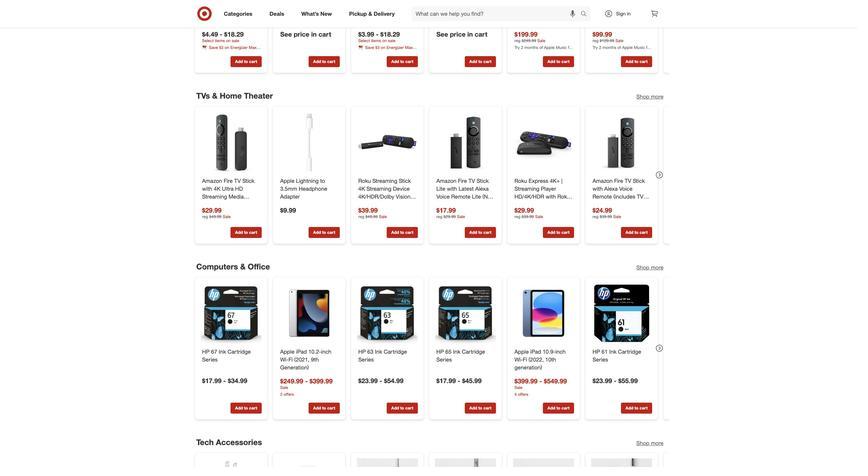 Task type: describe. For each thing, give the bounding box(es) containing it.
4k inside roku streaming stick 4k streaming device 4k/hdr/dolby vision with voice remote with tv controls
[[358, 185, 365, 192]]

of for $199.99
[[539, 45, 543, 50]]

music for $199.99
[[556, 45, 567, 50]]

items for $3.99
[[371, 38, 381, 43]]

2 horizontal spatial roku
[[557, 193, 570, 200]]

tv inside "roku express 4k+ | streaming player hd/4k/hdr with roku voice remote with tv controls and premium hdmi cable"
[[562, 201, 568, 208]]

apple ipad 10.2-inch wi-fi (2021, 9th generation) link
[[280, 348, 338, 372]]

(2nd for $99.99
[[629, 1, 640, 8]]

alexa inside amazon fire tv stick with 4k ultra hd streaming media player and alexa voice remote (2023)
[[229, 201, 243, 208]]

- inside $4.49 - $18.29 select items on sale
[[220, 30, 222, 38]]

$549.99
[[544, 377, 567, 385]]

try for $99.99
[[593, 45, 598, 50]]

aaa for duracell coppertop aaa batteries - alkaline battery
[[436, 9, 447, 16]]

$23.99 - $55.99
[[593, 377, 638, 385]]

apple airpods (2nd generation) with charging case link
[[593, 1, 651, 24]]

streaming
[[436, 209, 461, 216]]

hp for $17.99 - $34.99
[[202, 348, 210, 355]]

airpods pro (2nd generation) with magsafe case (usb‑c) link
[[515, 1, 573, 24]]

hd inside amazon fire tv stick with 4k ultra hd streaming media player and alexa voice remote (2023)
[[235, 185, 243, 192]]

remote inside roku streaming stick 4k streaming device 4k/hdr/dolby vision with voice remote with tv controls
[[385, 201, 404, 208]]

cable
[[530, 217, 544, 223]]

- inside "energizer max aaa batteries - alkaline battery"
[[382, 9, 384, 16]]

1 horizontal spatial lite
[[472, 193, 481, 200]]

$39.99 for $29.99
[[522, 214, 534, 219]]

battery for duracell coppertop aaa batteries - alkaline battery
[[457, 17, 475, 24]]

sale for amazon fire tv stick with alexa voice remote (includes tv controls) | dolby atmos audio | 2020 release
[[613, 214, 621, 219]]

save $3 on energizer max alkaline batteries for $3.99
[[358, 45, 413, 56]]

$249.99 inside $199.99 reg $249.99 sale try 2 months of apple music for free with target circle
[[522, 38, 536, 43]]

energizer max aaa batteries - alkaline battery link
[[358, 1, 417, 24]]

- inside the duracell coppertop aaa batteries - alkaline battery
[[472, 9, 474, 16]]

energizer max aa batteries - alkaline battery
[[202, 1, 248, 24]]

hd/4k/hdr
[[515, 193, 544, 200]]

deals link
[[264, 6, 293, 21]]

inch for $399.99
[[321, 348, 331, 355]]

roku streaming stick 4k streaming device 4k/hdr/dolby vision with voice remote with tv controls
[[358, 177, 416, 216]]

player inside "roku express 4k+ | streaming player hd/4k/hdr with roku voice remote with tv controls and premium hdmi cable"
[[541, 185, 556, 192]]

amazon for $29.99
[[202, 177, 222, 184]]

airpods inside "apple airpods (2nd generation) with charging case"
[[608, 1, 628, 8]]

controls for $29.99
[[515, 209, 535, 216]]

10th
[[545, 356, 556, 363]]

controls for $39.99
[[366, 209, 387, 216]]

max inside "energizer max aa batteries - alkaline battery"
[[227, 1, 237, 8]]

$29.99 inside $17.99 reg $29.99 sale
[[444, 214, 456, 219]]

remote inside "roku express 4k+ | streaming player hd/4k/hdr with roku voice remote with tv controls and premium hdmi cable"
[[529, 201, 549, 208]]

amazon fire tv stick lite with latest alexa voice remote lite (no tv controls), hd streaming device
[[436, 177, 491, 216]]

$3.99 - $18.29 select items on sale
[[358, 30, 400, 43]]

(2022,
[[529, 356, 544, 363]]

lightning
[[296, 177, 319, 184]]

alkaline for $3.99
[[358, 51, 372, 56]]

fire for $29.99
[[224, 177, 233, 184]]

2020
[[611, 209, 623, 216]]

roku for $29.99
[[515, 177, 527, 184]]

apple for apple lightning to 3.5mm headphone adapter
[[280, 177, 294, 184]]

batteries for duracell coppertop aa batteries - alkaline battery
[[280, 9, 302, 16]]

for for $99.99
[[646, 45, 651, 50]]

batteries for $3.99
[[373, 51, 389, 56]]

streaming inside "roku express 4k+ | streaming player hd/4k/hdr with roku voice remote with tv controls and premium hdmi cable"
[[515, 185, 539, 192]]

remote inside amazon fire tv stick with alexa voice remote (includes tv controls) | dolby atmos audio | 2020 release
[[593, 193, 612, 200]]

tv inside amazon fire tv stick with 4k ultra hd streaming media player and alexa voice remote (2023)
[[234, 177, 241, 184]]

sign
[[616, 11, 626, 16]]

$129.99
[[600, 38, 614, 43]]

latest
[[459, 185, 474, 192]]

3 shop more button from the top
[[636, 440, 664, 448]]

see for duracell coppertop aa batteries - alkaline battery
[[280, 30, 292, 38]]

alkaline for duracell coppertop aaa batteries - alkaline battery
[[436, 17, 455, 24]]

$3 for $4.49
[[219, 45, 223, 50]]

remote inside amazon fire tv stick with 4k ultra hd streaming media player and alexa voice remote (2023)
[[202, 209, 221, 216]]

$24.99 reg $39.99 sale
[[593, 206, 621, 219]]

vision
[[396, 193, 410, 200]]

dolby
[[618, 201, 632, 208]]

amazon fire tv stick with alexa voice remote (includes tv controls) | dolby atmos audio | 2020 release
[[593, 177, 650, 216]]

roku express 4k+ | streaming player hd/4k/hdr with roku voice remote with tv controls and premium hdmi cable link
[[515, 177, 573, 223]]

hp 65 ink cartridge series
[[436, 348, 485, 363]]

duracell coppertop aa batteries - alkaline battery
[[280, 1, 337, 24]]

airpods inside airpods pro (2nd generation) with magsafe case (usb‑c)
[[515, 1, 534, 8]]

audio
[[593, 209, 606, 216]]

reg for amazon fire tv stick with alexa voice remote (includes tv controls) | dolby atmos audio | 2020 release
[[593, 214, 599, 219]]

4k inside amazon fire tv stick with 4k ultra hd streaming media player and alexa voice remote (2023)
[[214, 185, 220, 192]]

tech
[[196, 438, 214, 447]]

$49.99 for $29.99
[[209, 214, 221, 219]]

$23.99 - $54.99
[[358, 377, 403, 385]]

apple lightning to 3.5mm headphone adapter
[[280, 177, 327, 200]]

apple inside $199.99 reg $249.99 sale try 2 months of apple music for free with target circle
[[544, 45, 555, 50]]

10.2-
[[308, 348, 321, 355]]

remote inside amazon fire tv stick lite with latest alexa voice remote lite (no tv controls), hd streaming device
[[451, 193, 470, 200]]

stick inside roku streaming stick 4k streaming device 4k/hdr/dolby vision with voice remote with tv controls
[[399, 177, 411, 184]]

release
[[624, 209, 644, 216]]

3 shop from the top
[[636, 440, 649, 447]]

amazon fire tv stick with 4k ultra hd streaming media player and alexa voice remote (2023) link
[[202, 177, 260, 216]]

batteries for duracell coppertop aaa batteries - alkaline battery
[[449, 9, 471, 16]]

on inside $4.49 - $18.29 select items on sale
[[226, 38, 231, 43]]

sale for amazon fire tv stick with 4k ultra hd streaming media player and alexa voice remote (2023)
[[223, 214, 231, 219]]

coppertop for duracell coppertop aaa batteries - alkaline battery
[[458, 1, 485, 8]]

battery for energizer max aa batteries - alkaline battery
[[202, 17, 220, 24]]

tv up atmos
[[637, 193, 644, 200]]

months for $199.99
[[524, 45, 538, 50]]

what's new
[[301, 10, 332, 17]]

device inside roku streaming stick 4k streaming device 4k/hdr/dolby vision with voice remote with tv controls
[[393, 185, 410, 192]]

try 2 months of apple music for free with target circle button for $99.99
[[593, 45, 652, 56]]

office
[[248, 262, 270, 271]]

alexa inside amazon fire tv stick lite with latest alexa voice remote lite (no tv controls), hd streaming device
[[475, 185, 489, 192]]

$399.99 - $549.99 sale 4 offers
[[515, 377, 567, 397]]

months for $99.99
[[603, 45, 616, 50]]

tv up (includes
[[625, 177, 631, 184]]

case for $99.99
[[616, 17, 629, 24]]

see for duracell coppertop aaa batteries - alkaline battery
[[436, 30, 448, 38]]

aaa for energizer max aaa batteries - alkaline battery
[[395, 1, 406, 8]]

$249.99 inside $249.99 - $399.99 sale 2 offers
[[280, 377, 303, 385]]

with inside "apple airpods (2nd generation) with charging case"
[[623, 9, 633, 16]]

$39.99 inside $39.99 reg $49.99 sale
[[358, 206, 378, 214]]

$17.99 for $17.99 - $34.99
[[202, 377, 221, 385]]

stick for $17.99
[[477, 177, 489, 184]]

$399.99 inside $399.99 - $549.99 sale 4 offers
[[515, 377, 538, 385]]

$4.49
[[202, 30, 218, 38]]

device inside amazon fire tv stick lite with latest alexa voice remote lite (no tv controls), hd streaming device
[[462, 209, 479, 216]]

generation) inside 'apple ipad 10.2-inch wi-fi (2021, 9th generation)'
[[280, 364, 309, 371]]

hdmi
[[515, 217, 529, 223]]

more for office
[[651, 264, 664, 271]]

sign in
[[616, 11, 631, 16]]

ink for $54.99
[[375, 348, 382, 355]]

try 2 months of apple music for free with target circle button for $199.99
[[515, 45, 574, 56]]

with inside $99.99 reg $129.99 sale try 2 months of apple music for free with target circle
[[601, 51, 609, 56]]

& for pickup
[[369, 10, 372, 17]]

select for $4.49 - $18.29
[[202, 38, 214, 43]]

search button
[[578, 6, 594, 23]]

(includes
[[613, 193, 635, 200]]

categories link
[[218, 6, 261, 21]]

see price in cart for duracell coppertop aaa batteries - alkaline battery
[[436, 30, 487, 38]]

amazon fire tv stick lite with latest alexa voice remote lite (no tv controls), hd streaming device link
[[436, 177, 495, 216]]

- inside "energizer max aa batteries - alkaline battery"
[[226, 9, 228, 16]]

search
[[578, 11, 594, 18]]

controls)
[[593, 201, 614, 208]]

alkaline for energizer max aa batteries - alkaline battery
[[229, 9, 248, 16]]

offers for $249.99
[[284, 392, 294, 397]]

computers & office
[[196, 262, 270, 271]]

wi- for $399.99
[[515, 356, 523, 363]]

headphone
[[299, 185, 327, 192]]

see price in cart for duracell coppertop aa batteries - alkaline battery
[[280, 30, 331, 38]]

shop more button for office
[[636, 264, 664, 272]]

generation) inside apple ipad 10.9-inch wi-fi (2022, 10th generation)
[[515, 364, 542, 371]]

save $3 on energizer max alkaline batteries button for $4.49 - $18.29
[[202, 45, 262, 56]]

apple airpods (2nd generation) with charging case
[[593, 1, 640, 24]]

$29.99 reg $49.99 sale
[[202, 206, 231, 219]]

roku for $39.99
[[358, 177, 371, 184]]

energizer max aa batteries - alkaline battery link
[[202, 1, 260, 24]]

of for $99.99
[[617, 45, 621, 50]]

$249.99 - $399.99 sale 2 offers
[[280, 377, 333, 397]]

$99.99
[[593, 30, 612, 38]]

tv up latest on the right top of the page
[[468, 177, 475, 184]]

try for $199.99
[[515, 45, 520, 50]]

tvs
[[196, 91, 210, 100]]

sale for apple ipad 10.9-inch wi-fi (2022, 10th generation)
[[515, 385, 523, 390]]

apple ipad 10.2-inch wi-fi (2021, 9th generation)
[[280, 348, 331, 371]]

wi- for $249.99
[[280, 356, 288, 363]]

reg for amazon fire tv stick lite with latest alexa voice remote lite (no tv controls), hd streaming device
[[436, 214, 442, 219]]

- inside $249.99 - $399.99 sale 2 offers
[[305, 377, 308, 385]]

to inside apple lightning to 3.5mm headphone adapter
[[320, 177, 325, 184]]

with inside amazon fire tv stick lite with latest alexa voice remote lite (no tv controls), hd streaming device
[[447, 185, 457, 192]]

$3.99
[[358, 30, 374, 38]]

ultra
[[222, 185, 233, 192]]

4k+
[[550, 177, 560, 184]]

duracell coppertop aa batteries - alkaline battery link
[[280, 1, 338, 24]]

circle for $99.99
[[622, 51, 633, 56]]

shop more button for home
[[636, 93, 664, 101]]

apple lightning to 3.5mm headphone adapter link
[[280, 177, 338, 201]]

with inside airpods pro (2nd generation) with magsafe case (usb‑c)
[[544, 9, 554, 16]]

sign in link
[[599, 6, 642, 21]]

save for $4.49
[[209, 45, 218, 50]]

roku streaming stick 4k streaming device 4k/hdr/dolby vision with voice remote with tv controls link
[[358, 177, 417, 216]]

select for $3.99 - $18.29
[[358, 38, 370, 43]]

with inside amazon fire tv stick with 4k ultra hd streaming media player and alexa voice remote (2023)
[[202, 185, 212, 192]]

accessories
[[216, 438, 262, 447]]

1 vertical spatial |
[[615, 201, 617, 208]]

adapter
[[280, 193, 300, 200]]

2 horizontal spatial in
[[627, 11, 631, 16]]

4
[[515, 392, 517, 397]]

$18.29 for $4.49 - $18.29
[[224, 30, 244, 38]]

duracell for duracell coppertop aaa batteries - alkaline battery
[[436, 1, 456, 8]]

in for duracell coppertop aa batteries - alkaline battery
[[311, 30, 317, 38]]

media
[[228, 193, 244, 200]]

with inside amazon fire tv stick with alexa voice remote (includes tv controls) | dolby atmos audio | 2020 release
[[593, 185, 603, 192]]

series for $17.99 - $34.99
[[202, 356, 217, 363]]

home
[[220, 91, 242, 100]]

generation) inside airpods pro (2nd generation) with magsafe case (usb‑c)
[[515, 9, 542, 16]]

inch for $549.99
[[555, 348, 566, 355]]

voice inside amazon fire tv stick with 4k ultra hd streaming media player and alexa voice remote (2023)
[[244, 201, 258, 208]]

$199.99
[[515, 30, 538, 38]]

$399.99 inside $249.99 - $399.99 sale 2 offers
[[309, 377, 333, 385]]

items for $4.49
[[215, 38, 225, 43]]

65
[[445, 348, 452, 355]]

$99.99 reg $129.99 sale try 2 months of apple music for free with target circle
[[593, 30, 651, 56]]

series for $17.99 - $45.99
[[436, 356, 452, 363]]

what's new link
[[296, 6, 341, 21]]

$24.99
[[593, 206, 612, 214]]

(2023)
[[223, 209, 238, 216]]

voice inside "roku express 4k+ | streaming player hd/4k/hdr with roku voice remote with tv controls and premium hdmi cable"
[[515, 201, 528, 208]]

price for duracell coppertop aa batteries - alkaline battery
[[294, 30, 309, 38]]

3 more from the top
[[651, 440, 664, 447]]

streaming inside amazon fire tv stick with 4k ultra hd streaming media player and alexa voice remote (2023)
[[202, 193, 227, 200]]

apple inside $99.99 reg $129.99 sale try 2 months of apple music for free with target circle
[[622, 45, 633, 50]]



Task type: locate. For each thing, give the bounding box(es) containing it.
0 horizontal spatial wi-
[[280, 356, 288, 363]]

1 offers from the left
[[284, 392, 294, 397]]

2 battery from the left
[[280, 17, 298, 24]]

series inside hp 67 ink cartridge series
[[202, 356, 217, 363]]

fire inside amazon fire tv stick with 4k ultra hd streaming media player and alexa voice remote (2023)
[[224, 177, 233, 184]]

2 months from the left
[[603, 45, 616, 50]]

2 horizontal spatial alexa
[[604, 185, 618, 192]]

$17.99 for $17.99 - $45.99
[[436, 377, 456, 385]]

true wireless bluetooth earbuds - heyday™ image
[[513, 459, 574, 467], [513, 459, 574, 467]]

0 horizontal spatial airpods
[[515, 1, 534, 8]]

energizer
[[202, 1, 225, 8], [358, 1, 381, 8], [230, 45, 248, 50], [387, 45, 404, 50]]

1 coppertop from the left
[[302, 1, 329, 8]]

2 try from the left
[[593, 45, 598, 50]]

$17.99 for $17.99 reg $29.99 sale
[[436, 206, 456, 214]]

2 batteries from the left
[[280, 9, 302, 16]]

1 vertical spatial device
[[462, 209, 479, 216]]

1 $3 from the left
[[219, 45, 223, 50]]

fi left (2022,
[[523, 356, 527, 363]]

aaa
[[395, 1, 406, 8], [436, 9, 447, 16]]

aa inside duracell coppertop aa batteries - alkaline battery
[[330, 1, 337, 8]]

2 ink from the left
[[375, 348, 382, 355]]

apple up (2021, at the left of page
[[280, 348, 294, 355]]

batteries for energizer max aaa batteries - alkaline battery
[[358, 9, 380, 16]]

ink for $34.99
[[219, 348, 226, 355]]

1 fi from the left
[[288, 356, 293, 363]]

case inside "apple airpods (2nd generation) with charging case"
[[616, 17, 629, 24]]

1 horizontal spatial select
[[358, 38, 370, 43]]

2 fire from the left
[[458, 177, 467, 184]]

2 horizontal spatial $39.99
[[600, 214, 612, 219]]

apple for apple ipad 10.2-inch wi-fi (2021, 9th generation)
[[280, 348, 294, 355]]

alkaline down the $4.49
[[202, 51, 216, 56]]

controls),
[[445, 201, 467, 208]]

$249.99
[[522, 38, 536, 43], [280, 377, 303, 385]]

$39.99 inside $24.99 reg $39.99 sale
[[600, 214, 612, 219]]

cartridge inside hp 63 ink cartridge series
[[384, 348, 407, 355]]

(2021,
[[294, 356, 309, 363]]

see price in cart down what's
[[280, 30, 331, 38]]

0 horizontal spatial $3
[[219, 45, 223, 50]]

0 horizontal spatial device
[[393, 185, 410, 192]]

1 horizontal spatial case
[[616, 17, 629, 24]]

add
[[235, 59, 243, 64], [313, 59, 321, 64], [391, 59, 399, 64], [469, 59, 477, 64], [548, 59, 555, 64], [626, 59, 633, 64], [235, 230, 243, 235], [313, 230, 321, 235], [391, 230, 399, 235], [469, 230, 477, 235], [548, 230, 555, 235], [626, 230, 633, 235], [235, 406, 243, 411], [313, 406, 321, 411], [391, 406, 399, 411], [469, 406, 477, 411], [548, 406, 555, 411], [626, 406, 633, 411]]

ink right 65
[[453, 348, 460, 355]]

63
[[367, 348, 373, 355]]

(2nd inside "apple airpods (2nd generation) with charging case"
[[629, 1, 640, 8]]

1 horizontal spatial price
[[450, 30, 466, 38]]

1 vertical spatial more
[[651, 264, 664, 271]]

energizer up 'categories'
[[202, 1, 225, 8]]

offers for $399.99
[[518, 392, 528, 397]]

0 horizontal spatial 2
[[280, 392, 282, 397]]

alkaline down $3.99
[[358, 51, 372, 56]]

alkaline inside "energizer max aaa batteries - alkaline battery"
[[386, 9, 405, 16]]

0 horizontal spatial offers
[[284, 392, 294, 397]]

stick up vision
[[399, 177, 411, 184]]

of inside $99.99 reg $129.99 sale try 2 months of apple music for free with target circle
[[617, 45, 621, 50]]

1 stick from the left
[[242, 177, 254, 184]]

0 horizontal spatial select
[[202, 38, 214, 43]]

hp inside hp 65 ink cartridge series
[[436, 348, 444, 355]]

cartridge for $23.99 - $55.99
[[618, 348, 641, 355]]

61
[[602, 348, 608, 355]]

controls
[[366, 209, 387, 216], [515, 209, 535, 216]]

0 vertical spatial more
[[651, 93, 664, 100]]

ink for $55.99
[[609, 348, 617, 355]]

& right tvs
[[212, 91, 217, 100]]

2 airpods from the left
[[608, 1, 628, 8]]

1 try 2 months of apple music for free with target circle button from the left
[[515, 45, 574, 56]]

1 alkaline from the left
[[202, 51, 216, 56]]

0 vertical spatial aaa
[[395, 1, 406, 8]]

3 shop more from the top
[[636, 440, 664, 447]]

0 horizontal spatial circle
[[544, 51, 555, 56]]

apple inside apple lightning to 3.5mm headphone adapter
[[280, 177, 294, 184]]

voice inside roku streaming stick 4k streaming device 4k/hdr/dolby vision with voice remote with tv controls
[[370, 201, 383, 208]]

2 inch from the left
[[555, 348, 566, 355]]

on down delivery
[[382, 38, 387, 43]]

2 batteries from the left
[[373, 51, 389, 56]]

reg for apple airpods (2nd generation) with charging case
[[593, 38, 599, 43]]

reg inside $17.99 reg $29.99 sale
[[436, 214, 442, 219]]

0 vertical spatial $249.99
[[522, 38, 536, 43]]

| up 2020
[[615, 201, 617, 208]]

3 batteries from the left
[[358, 9, 380, 16]]

roku express 4k+ | streaming player hd/4k/hdr with roku voice remote with tv controls and premium hdmi cable
[[515, 177, 570, 223]]

case
[[538, 17, 551, 24], [616, 17, 629, 24]]

2 4k from the left
[[358, 185, 365, 192]]

1 horizontal spatial wi-
[[515, 356, 523, 363]]

$23.99 left $55.99
[[593, 377, 612, 385]]

amazon fire tv stick with alexa voice remote (includes tv controls) | dolby atmos audio | 2020 release image
[[591, 112, 652, 173], [591, 112, 652, 173]]

- inside the $3.99 - $18.29 select items on sale
[[376, 30, 379, 38]]

amazon fire tv stick lite with latest alexa voice remote lite (no tv controls), hd streaming device image
[[435, 112, 496, 173], [435, 112, 496, 173]]

$39.99 down hd/4k/hdr
[[522, 214, 534, 219]]

$9.99
[[280, 206, 296, 214]]

items inside $4.49 - $18.29 select items on sale
[[215, 38, 225, 43]]

3 hp from the left
[[436, 348, 444, 355]]

case for $199.99
[[538, 17, 551, 24]]

1 horizontal spatial 4k
[[358, 185, 365, 192]]

fi for $249.99
[[288, 356, 293, 363]]

0 horizontal spatial duracell
[[280, 1, 300, 8]]

with inside $199.99 reg $249.99 sale try 2 months of apple music for free with target circle
[[523, 51, 530, 56]]

4k up 4k/hdr/dolby
[[358, 185, 365, 192]]

$18.29 inside the $3.99 - $18.29 select items on sale
[[380, 30, 400, 38]]

offers inside $249.99 - $399.99 sale 2 offers
[[284, 392, 294, 397]]

stick for $24.99
[[633, 177, 645, 184]]

1 sale from the left
[[232, 38, 239, 43]]

ink right 61 in the right of the page
[[609, 348, 617, 355]]

sale for apple airpods (2nd generation) with charging case
[[616, 38, 624, 43]]

airpods left pro
[[515, 1, 534, 8]]

see price in cart
[[280, 30, 331, 38], [436, 30, 487, 38]]

4 hp from the left
[[593, 348, 600, 355]]

ink
[[219, 348, 226, 355], [375, 348, 382, 355], [453, 348, 460, 355], [609, 348, 617, 355]]

case down sign in
[[616, 17, 629, 24]]

try inside $199.99 reg $249.99 sale try 2 months of apple music for free with target circle
[[515, 45, 520, 50]]

$29.99 down controls),
[[444, 214, 456, 219]]

alkaline
[[202, 51, 216, 56], [358, 51, 372, 56]]

cartridge right the 67
[[227, 348, 251, 355]]

2 horizontal spatial 2
[[599, 45, 601, 50]]

duracell coppertop aaa batteries - alkaline battery link
[[436, 1, 495, 24]]

1 for from the left
[[568, 45, 573, 50]]

1 amazon from the left
[[202, 177, 222, 184]]

hp 65 ink cartridge series image
[[435, 283, 496, 344], [435, 283, 496, 344]]

- inside $399.99 - $549.99 sale 4 offers
[[539, 377, 542, 385]]

0 horizontal spatial $49.99
[[209, 214, 221, 219]]

(usb‑c)
[[552, 17, 572, 24]]

on down $4.49 - $18.29 select items on sale
[[224, 45, 229, 50]]

pickup
[[349, 10, 367, 17]]

sale for $3.99 - $18.29
[[388, 38, 395, 43]]

2 inside $249.99 - $399.99 sale 2 offers
[[280, 392, 282, 397]]

hp 67 ink cartridge series image
[[201, 283, 262, 344], [201, 283, 262, 344]]

select down the $4.49
[[202, 38, 214, 43]]

amazon fire tv stick with 4k ultra hd streaming media player and alexa voice remote (2023)
[[202, 177, 258, 216]]

sale inside $399.99 - $549.99 sale 4 offers
[[515, 385, 523, 390]]

save $3 on energizer max alkaline batteries button down $4.49 - $18.29 select items on sale
[[202, 45, 262, 56]]

energizer inside "energizer max aa batteries - alkaline battery"
[[202, 1, 225, 8]]

$39.99 down 4k/hdr/dolby
[[358, 206, 378, 214]]

fi for $399.99
[[523, 356, 527, 363]]

series down the 67
[[202, 356, 217, 363]]

usb-c to usb-a braided cable - heyday™ image
[[591, 459, 652, 467], [591, 459, 652, 467]]

1 case from the left
[[538, 17, 551, 24]]

$39.99 reg $49.99 sale
[[358, 206, 387, 219]]

apple ipad 10.9-inch wi-fi (2022, 10th generation) image
[[513, 283, 574, 344], [513, 283, 574, 344]]

sale
[[537, 38, 545, 43], [616, 38, 624, 43], [223, 214, 231, 219], [379, 214, 387, 219], [457, 214, 465, 219], [535, 214, 543, 219], [613, 214, 621, 219], [280, 385, 288, 390], [515, 385, 523, 390]]

2 free from the left
[[593, 51, 600, 56]]

3.5mm
[[280, 185, 297, 192]]

0 horizontal spatial in
[[311, 30, 317, 38]]

0 horizontal spatial player
[[202, 201, 217, 208]]

stick inside amazon fire tv stick with 4k ultra hd streaming media player and alexa voice remote (2023)
[[242, 177, 254, 184]]

1 horizontal spatial device
[[462, 209, 479, 216]]

save for $3.99
[[365, 45, 374, 50]]

battery for duracell coppertop aa batteries - alkaline battery
[[280, 17, 298, 24]]

& for tvs
[[212, 91, 217, 100]]

stick inside amazon fire tv stick lite with latest alexa voice remote lite (no tv controls), hd streaming device
[[477, 177, 489, 184]]

0 vertical spatial |
[[561, 177, 563, 184]]

try down $199.99
[[515, 45, 520, 50]]

| left 2020
[[608, 209, 609, 216]]

sale for apple ipad 10.2-inch wi-fi (2021, 9th generation)
[[280, 385, 288, 390]]

$18.29 for $3.99 - $18.29
[[380, 30, 400, 38]]

deals
[[270, 10, 284, 17]]

1 more from the top
[[651, 93, 664, 100]]

1 vertical spatial lite
[[472, 193, 481, 200]]

hp left 63
[[358, 348, 366, 355]]

$39.99 for $24.99
[[600, 214, 612, 219]]

1 hp from the left
[[202, 348, 210, 355]]

lightning to usb-a braided cable - heyday™ image
[[435, 459, 496, 467], [435, 459, 496, 467]]

shop
[[636, 93, 649, 100], [636, 264, 649, 271], [636, 440, 649, 447]]

express
[[529, 177, 548, 184]]

in down 'what's new'
[[311, 30, 317, 38]]

$18.29
[[224, 30, 244, 38], [380, 30, 400, 38]]

2 circle from the left
[[622, 51, 633, 56]]

lightning to usb-a round cable - heyday™ image
[[357, 459, 418, 467], [357, 459, 418, 467]]

$18.29 down 'categories'
[[224, 30, 244, 38]]

on
[[226, 38, 231, 43], [382, 38, 387, 43], [224, 45, 229, 50], [381, 45, 385, 50]]

ipad for $399.99
[[530, 348, 541, 355]]

ink inside the hp 61 ink cartridge series
[[609, 348, 617, 355]]

sale inside $39.99 reg $49.99 sale
[[379, 214, 387, 219]]

1 vertical spatial generation)
[[280, 364, 309, 371]]

$3 for $3.99
[[375, 45, 380, 50]]

remote up controls),
[[451, 193, 470, 200]]

of
[[539, 45, 543, 50], [617, 45, 621, 50]]

on inside the $3.99 - $18.29 select items on sale
[[382, 38, 387, 43]]

1 try from the left
[[515, 45, 520, 50]]

0 vertical spatial generation)
[[515, 9, 542, 16]]

free inside $199.99 reg $249.99 sale try 2 months of apple music for free with target circle
[[515, 51, 522, 56]]

tv up streaming
[[436, 201, 443, 208]]

2 horizontal spatial fire
[[614, 177, 623, 184]]

save
[[209, 45, 218, 50], [365, 45, 374, 50]]

tvs & home theater
[[196, 91, 273, 100]]

battery
[[202, 17, 220, 24], [280, 17, 298, 24], [358, 17, 376, 24], [457, 17, 475, 24]]

2 vertical spatial shop more button
[[636, 440, 664, 448]]

1 batteries from the left
[[202, 9, 224, 16]]

1 horizontal spatial hd
[[469, 201, 477, 208]]

price down what's
[[294, 30, 309, 38]]

1 horizontal spatial $23.99
[[593, 377, 612, 385]]

amazon fire tv stick with 4k ultra hd streaming media player and alexa voice remote (2023) image
[[201, 112, 262, 173], [201, 112, 262, 173]]

apple 20w usb-c power adapter image
[[201, 459, 262, 467], [201, 459, 262, 467]]

apple ipad 10.9-inch wi-fi (2022, 10th generation) link
[[515, 348, 573, 372]]

0 vertical spatial &
[[369, 10, 372, 17]]

sale for roku streaming stick 4k streaming device 4k/hdr/dolby vision with voice remote with tv controls
[[379, 214, 387, 219]]

0 horizontal spatial months
[[524, 45, 538, 50]]

1 horizontal spatial and
[[537, 209, 546, 216]]

items
[[215, 38, 225, 43], [371, 38, 381, 43]]

price for duracell coppertop aaa batteries - alkaline battery
[[450, 30, 466, 38]]

$399.99
[[309, 377, 333, 385], [515, 377, 538, 385]]

hp left 61 in the right of the page
[[593, 348, 600, 355]]

hp 67 ink cartridge series
[[202, 348, 251, 363]]

save $3 on energizer max alkaline batteries for $4.49
[[202, 45, 257, 56]]

player inside amazon fire tv stick with 4k ultra hd streaming media player and alexa voice remote (2023)
[[202, 201, 217, 208]]

0 horizontal spatial amazon
[[202, 177, 222, 184]]

1 shop more button from the top
[[636, 93, 664, 101]]

tech accessories
[[196, 438, 262, 447]]

1 see from the left
[[280, 30, 292, 38]]

streaming
[[372, 177, 397, 184], [366, 185, 391, 192], [515, 185, 539, 192], [202, 193, 227, 200]]

9th
[[311, 356, 319, 363]]

0 horizontal spatial $39.99
[[358, 206, 378, 214]]

wi- inside apple ipad 10.9-inch wi-fi (2022, 10th generation)
[[515, 356, 523, 363]]

voice inside amazon fire tv stick with alexa voice remote (includes tv controls) | dolby atmos audio | 2020 release
[[619, 185, 633, 192]]

1 series from the left
[[202, 356, 217, 363]]

& right pickup
[[369, 10, 372, 17]]

0 horizontal spatial controls
[[366, 209, 387, 216]]

hd
[[235, 185, 243, 192], [469, 201, 477, 208]]

2 duracell from the left
[[436, 1, 456, 8]]

select down $3.99
[[358, 38, 370, 43]]

free down $99.99
[[593, 51, 600, 56]]

1 horizontal spatial &
[[240, 262, 245, 271]]

airpods
[[515, 1, 534, 8], [608, 1, 628, 8]]

alexa
[[475, 185, 489, 192], [604, 185, 618, 192], [229, 201, 243, 208]]

3 ink from the left
[[453, 348, 460, 355]]

2 vertical spatial |
[[608, 209, 609, 216]]

1 horizontal spatial inch
[[555, 348, 566, 355]]

1 ipad from the left
[[296, 348, 307, 355]]

reg inside $39.99 reg $49.99 sale
[[358, 214, 364, 219]]

apple up (2022,
[[515, 348, 529, 355]]

1 horizontal spatial fi
[[523, 356, 527, 363]]

series down 63
[[358, 356, 374, 363]]

hp for $23.99 - $54.99
[[358, 348, 366, 355]]

3 series from the left
[[436, 356, 452, 363]]

1 aa from the left
[[239, 1, 246, 8]]

free down $199.99
[[515, 51, 522, 56]]

remote up controls)
[[593, 193, 612, 200]]

alkaline inside the duracell coppertop aaa batteries - alkaline battery
[[436, 17, 455, 24]]

new
[[321, 10, 332, 17]]

1 $18.29 from the left
[[224, 30, 244, 38]]

4 battery from the left
[[457, 17, 475, 24]]

2 sale from the left
[[388, 38, 395, 43]]

shop more for home
[[636, 93, 664, 100]]

2 vertical spatial shop
[[636, 440, 649, 447]]

duracell for duracell coppertop aa batteries - alkaline battery
[[280, 1, 300, 8]]

1 horizontal spatial alkaline
[[358, 51, 372, 56]]

0 vertical spatial shop more
[[636, 93, 664, 100]]

ipad inside apple ipad 10.9-inch wi-fi (2022, 10th generation)
[[530, 348, 541, 355]]

1 horizontal spatial 2
[[521, 45, 523, 50]]

inch inside apple ipad 10.9-inch wi-fi (2022, 10th generation)
[[555, 348, 566, 355]]

aa inside "energizer max aa batteries - alkaline battery"
[[239, 1, 246, 8]]

atmos
[[634, 201, 650, 208]]

cartridge right 61 in the right of the page
[[618, 348, 641, 355]]

2 save from the left
[[365, 45, 374, 50]]

2 controls from the left
[[515, 209, 535, 216]]

sale for roku express 4k+ | streaming player hd/4k/hdr with roku voice remote with tv controls and premium hdmi cable
[[535, 214, 543, 219]]

hp 67 ink cartridge series link
[[202, 348, 260, 364]]

try inside $99.99 reg $129.99 sale try 2 months of apple music for free with target circle
[[593, 45, 598, 50]]

months down $199.99
[[524, 45, 538, 50]]

$3
[[219, 45, 223, 50], [375, 45, 380, 50]]

energizer down the $3.99 - $18.29 select items on sale
[[387, 45, 404, 50]]

on down the $3.99 - $18.29 select items on sale
[[381, 45, 385, 50]]

music inside $99.99 reg $129.99 sale try 2 months of apple music for free with target circle
[[634, 45, 645, 50]]

1 horizontal spatial |
[[608, 209, 609, 216]]

circle for $199.99
[[544, 51, 555, 56]]

$3 down $4.49 - $18.29 select items on sale
[[219, 45, 223, 50]]

2 horizontal spatial |
[[615, 201, 617, 208]]

2 (2nd from the left
[[629, 1, 640, 8]]

1 target from the left
[[532, 51, 543, 56]]

- inside duracell coppertop aa batteries - alkaline battery
[[304, 9, 306, 16]]

$39.99 inside $29.99 reg $39.99 sale
[[522, 214, 534, 219]]

in for duracell coppertop aaa batteries - alkaline battery
[[467, 30, 473, 38]]

sale inside $249.99 - $399.99 sale 2 offers
[[280, 385, 288, 390]]

in right sign
[[627, 11, 631, 16]]

roku up premium
[[557, 193, 570, 200]]

shop more button
[[636, 93, 664, 101], [636, 264, 664, 272], [636, 440, 664, 448]]

computers
[[196, 262, 238, 271]]

$23.99 for $23.99 - $55.99
[[593, 377, 612, 385]]

ink inside hp 67 ink cartridge series
[[219, 348, 226, 355]]

2 shop more button from the top
[[636, 264, 664, 272]]

cart
[[318, 30, 331, 38], [475, 30, 487, 38], [249, 59, 257, 64], [327, 59, 335, 64], [405, 59, 413, 64], [483, 59, 491, 64], [562, 59, 570, 64], [640, 59, 648, 64], [249, 230, 257, 235], [327, 230, 335, 235], [405, 230, 413, 235], [483, 230, 491, 235], [562, 230, 570, 235], [640, 230, 648, 235], [249, 406, 257, 411], [327, 406, 335, 411], [405, 406, 413, 411], [483, 406, 491, 411], [562, 406, 570, 411], [640, 406, 648, 411]]

shop for office
[[636, 264, 649, 271]]

4 ink from the left
[[609, 348, 617, 355]]

2 fi from the left
[[523, 356, 527, 363]]

1 horizontal spatial ipad
[[530, 348, 541, 355]]

4 stick from the left
[[633, 177, 645, 184]]

0 horizontal spatial see
[[280, 30, 292, 38]]

1 horizontal spatial player
[[541, 185, 556, 192]]

series for $23.99 - $54.99
[[358, 356, 374, 363]]

0 horizontal spatial lite
[[436, 185, 445, 192]]

$17.99 inside $17.99 reg $29.99 sale
[[436, 206, 456, 214]]

fire up (includes
[[614, 177, 623, 184]]

alexa inside amazon fire tv stick with alexa voice remote (includes tv controls) | dolby atmos audio | 2020 release
[[604, 185, 618, 192]]

0 horizontal spatial fi
[[288, 356, 293, 363]]

2 case from the left
[[616, 17, 629, 24]]

3 amazon from the left
[[593, 177, 613, 184]]

of inside $199.99 reg $249.99 sale try 2 months of apple music for free with target circle
[[539, 45, 543, 50]]

lite
[[436, 185, 445, 192], [472, 193, 481, 200]]

2
[[521, 45, 523, 50], [599, 45, 601, 50], [280, 392, 282, 397]]

0 horizontal spatial |
[[561, 177, 563, 184]]

for inside $99.99 reg $129.99 sale try 2 months of apple music for free with target circle
[[646, 45, 651, 50]]

max inside "energizer max aaa batteries - alkaline battery"
[[383, 1, 393, 8]]

batteries for energizer max aa batteries - alkaline battery
[[202, 9, 224, 16]]

1 horizontal spatial roku
[[515, 177, 527, 184]]

pickup & delivery link
[[343, 6, 404, 21]]

hp 63 ink cartridge series link
[[358, 348, 417, 364]]

shop for home
[[636, 93, 649, 100]]

items down $3.99
[[371, 38, 381, 43]]

hp inside hp 67 ink cartridge series
[[202, 348, 210, 355]]

1 music from the left
[[556, 45, 567, 50]]

ipad
[[296, 348, 307, 355], [530, 348, 541, 355]]

energizer inside "energizer max aaa batteries - alkaline battery"
[[358, 1, 381, 8]]

aaa inside the duracell coppertop aaa batteries - alkaline battery
[[436, 9, 447, 16]]

device down controls),
[[462, 209, 479, 216]]

shop more for office
[[636, 264, 664, 271]]

fi inside 'apple ipad 10.2-inch wi-fi (2021, 9th generation)'
[[288, 356, 293, 363]]

stick up media
[[242, 177, 254, 184]]

charging
[[593, 17, 615, 24]]

3 fire from the left
[[614, 177, 623, 184]]

2 $18.29 from the left
[[380, 30, 400, 38]]

months inside $199.99 reg $249.99 sale try 2 months of apple music for free with target circle
[[524, 45, 538, 50]]

hp 61 ink cartridge series image
[[591, 283, 652, 344], [591, 283, 652, 344]]

sale inside $4.49 - $18.29 select items on sale
[[232, 38, 239, 43]]

2 alkaline from the left
[[358, 51, 372, 56]]

0 horizontal spatial price
[[294, 30, 309, 38]]

alkaline for energizer max aaa batteries - alkaline battery
[[386, 9, 405, 16]]

apple for apple airpods (2nd generation) with charging case
[[593, 1, 607, 8]]

cartridge right 63
[[384, 348, 407, 355]]

aa
[[239, 1, 246, 8], [330, 1, 337, 8]]

1 airpods from the left
[[515, 1, 534, 8]]

try 2 months of apple music for free with target circle button
[[515, 45, 574, 56], [593, 45, 652, 56]]

1 horizontal spatial $29.99
[[444, 214, 456, 219]]

2 more from the top
[[651, 264, 664, 271]]

2 target from the left
[[610, 51, 621, 56]]

1 price from the left
[[294, 30, 309, 38]]

sale down delivery
[[388, 38, 395, 43]]

0 vertical spatial lite
[[436, 185, 445, 192]]

1 horizontal spatial $249.99
[[522, 38, 536, 43]]

apple down (usb‑c)
[[544, 45, 555, 50]]

batteries for $4.49
[[217, 51, 233, 56]]

and inside amazon fire tv stick with 4k ultra hd streaming media player and alexa voice remote (2023)
[[219, 201, 228, 208]]

reg for roku streaming stick 4k streaming device 4k/hdr/dolby vision with voice remote with tv controls
[[358, 214, 364, 219]]

67
[[211, 348, 217, 355]]

0 horizontal spatial $29.99
[[202, 206, 221, 214]]

1 horizontal spatial airpods
[[608, 1, 628, 8]]

1 horizontal spatial aaa
[[436, 9, 447, 16]]

4 batteries from the left
[[449, 9, 471, 16]]

series for $23.99 - $55.99
[[593, 356, 608, 363]]

1 horizontal spatial coppertop
[[458, 1, 485, 8]]

energizer down $4.49 - $18.29 select items on sale
[[230, 45, 248, 50]]

items down the $4.49
[[215, 38, 225, 43]]

cartridge for $17.99 - $45.99
[[462, 348, 485, 355]]

controls up "hdmi" at the right of the page
[[515, 209, 535, 216]]

lite up controls),
[[436, 185, 445, 192]]

$45.99
[[462, 377, 482, 385]]

cartridge
[[227, 348, 251, 355], [384, 348, 407, 355], [462, 348, 485, 355], [618, 348, 641, 355]]

4k/hdr/dolby
[[358, 193, 394, 200]]

1 (2nd from the left
[[545, 1, 556, 8]]

$39.99 down $24.99
[[600, 214, 612, 219]]

1 horizontal spatial batteries
[[373, 51, 389, 56]]

1 inch from the left
[[321, 348, 331, 355]]

energizer up the pickup & delivery
[[358, 1, 381, 8]]

2 see price in cart from the left
[[436, 30, 487, 38]]

&
[[369, 10, 372, 17], [212, 91, 217, 100], [240, 262, 245, 271]]

amazon up ultra on the left top of the page
[[202, 177, 222, 184]]

1 vertical spatial $249.99
[[280, 377, 303, 385]]

0 vertical spatial generation)
[[593, 9, 621, 16]]

2 generation) from the top
[[515, 364, 542, 371]]

$17.99 - $34.99
[[202, 377, 247, 385]]

battery inside "energizer max aaa batteries - alkaline battery"
[[358, 17, 376, 24]]

and up cable
[[537, 209, 546, 216]]

|
[[561, 177, 563, 184], [615, 201, 617, 208], [608, 209, 609, 216]]

2 shop more from the top
[[636, 264, 664, 271]]

$29.99 for player
[[202, 206, 221, 214]]

hp left 65
[[436, 348, 444, 355]]

generation) inside "apple airpods (2nd generation) with charging case"
[[593, 9, 621, 16]]

wi- left (2022,
[[515, 356, 523, 363]]

0 vertical spatial shop
[[636, 93, 649, 100]]

apple down sign in
[[622, 45, 633, 50]]

device up vision
[[393, 185, 410, 192]]

hp 63 ink cartridge series image
[[357, 283, 418, 344], [357, 283, 418, 344]]

save down the $4.49
[[209, 45, 218, 50]]

1 horizontal spatial duracell
[[436, 1, 456, 8]]

ipad inside 'apple ipad 10.2-inch wi-fi (2021, 9th generation)'
[[296, 348, 307, 355]]

0 horizontal spatial roku
[[358, 177, 371, 184]]

$49.99 left (2023)
[[209, 214, 221, 219]]

1 horizontal spatial months
[[603, 45, 616, 50]]

duracell inside duracell coppertop aa batteries - alkaline battery
[[280, 1, 300, 8]]

2 offers from the left
[[518, 392, 528, 397]]

3 battery from the left
[[358, 17, 376, 24]]

cartridge inside hp 67 ink cartridge series
[[227, 348, 251, 355]]

apple ipad 10.2-inch wi-fi (2021, 9th generation) image
[[279, 283, 340, 344], [279, 283, 340, 344]]

$18.29 down delivery
[[380, 30, 400, 38]]

cartridge for $23.99 - $54.99
[[384, 348, 407, 355]]

1 horizontal spatial of
[[617, 45, 621, 50]]

tv inside roku streaming stick 4k streaming device 4k/hdr/dolby vision with voice remote with tv controls
[[358, 209, 365, 216]]

$49.99 for $39.99
[[365, 214, 378, 219]]

1 controls from the left
[[366, 209, 387, 216]]

0 vertical spatial shop more button
[[636, 93, 664, 101]]

amazon up controls)
[[593, 177, 613, 184]]

roku up 4k/hdr/dolby
[[358, 177, 371, 184]]

1 fire from the left
[[224, 177, 233, 184]]

remote down hd/4k/hdr
[[529, 201, 549, 208]]

1 shop more from the top
[[636, 93, 664, 100]]

0 horizontal spatial coppertop
[[302, 1, 329, 8]]

categories
[[224, 10, 252, 17]]

0 horizontal spatial free
[[515, 51, 522, 56]]

$49.99 inside $29.99 reg $49.99 sale
[[209, 214, 221, 219]]

tv up premium
[[562, 201, 568, 208]]

0 vertical spatial player
[[541, 185, 556, 192]]

2 for from the left
[[646, 45, 651, 50]]

free
[[515, 51, 522, 56], [593, 51, 600, 56]]

2 price from the left
[[450, 30, 466, 38]]

hp inside hp 63 ink cartridge series
[[358, 348, 366, 355]]

hp 63 ink cartridge series
[[358, 348, 407, 363]]

2 music from the left
[[634, 45, 645, 50]]

target for $99.99
[[610, 51, 621, 56]]

1 of from the left
[[539, 45, 543, 50]]

What can we help you find? suggestions appear below search field
[[412, 6, 582, 21]]

apple airtag (1 pack) image
[[279, 459, 340, 467], [279, 459, 340, 467]]

wi- left (2021, at the left of page
[[280, 356, 288, 363]]

hp 65 ink cartridge series link
[[436, 348, 495, 364]]

$29.99 for remote
[[515, 206, 534, 214]]

$23.99 for $23.99 - $54.99
[[358, 377, 378, 385]]

energizer max aaa batteries - alkaline battery
[[358, 1, 406, 24]]

2 save $3 on energizer max alkaline batteries from the left
[[358, 45, 413, 56]]

1 horizontal spatial sale
[[388, 38, 395, 43]]

(2nd up sign in
[[629, 1, 640, 8]]

1 horizontal spatial items
[[371, 38, 381, 43]]

2 try 2 months of apple music for free with target circle button from the left
[[593, 45, 652, 56]]

target inside $199.99 reg $249.99 sale try 2 months of apple music for free with target circle
[[532, 51, 543, 56]]

$29.99 inside $29.99 reg $49.99 sale
[[202, 206, 221, 214]]

music for $99.99
[[634, 45, 645, 50]]

1 save from the left
[[209, 45, 218, 50]]

$54.99
[[384, 377, 403, 385]]

2 wi- from the left
[[515, 356, 523, 363]]

| inside "roku express 4k+ | streaming player hd/4k/hdr with roku voice remote with tv controls and premium hdmi cable"
[[561, 177, 563, 184]]

target
[[532, 51, 543, 56], [610, 51, 621, 56]]

sale down 'categories'
[[232, 38, 239, 43]]

apple lightning to 3.5mm headphone adapter image
[[279, 112, 340, 173], [279, 112, 340, 173]]

generation) down (2022,
[[515, 364, 542, 371]]

1 see price in cart from the left
[[280, 30, 331, 38]]

$49.99 down 4k/hdr/dolby
[[365, 214, 378, 219]]

reg for roku express 4k+ | streaming player hd/4k/hdr with roku voice remote with tv controls and premium hdmi cable
[[515, 214, 521, 219]]

0 horizontal spatial alexa
[[229, 201, 243, 208]]

case down pro
[[538, 17, 551, 24]]

pro
[[535, 1, 544, 8]]

1 horizontal spatial $49.99
[[365, 214, 378, 219]]

cartridge inside hp 65 ink cartridge series
[[462, 348, 485, 355]]

2 select from the left
[[358, 38, 370, 43]]

alexa down media
[[229, 201, 243, 208]]

reg inside $29.99 reg $39.99 sale
[[515, 214, 521, 219]]

1 $49.99 from the left
[[209, 214, 221, 219]]

2 coppertop from the left
[[458, 1, 485, 8]]

1 batteries from the left
[[217, 51, 233, 56]]

1 ink from the left
[[219, 348, 226, 355]]

ipad for $249.99
[[296, 348, 307, 355]]

hp left the 67
[[202, 348, 210, 355]]

2 $23.99 from the left
[[593, 377, 612, 385]]

1 horizontal spatial see price in cart
[[436, 30, 487, 38]]

0 horizontal spatial hd
[[235, 185, 243, 192]]

remote down vision
[[385, 201, 404, 208]]

sale inside $199.99 reg $249.99 sale try 2 months of apple music for free with target circle
[[537, 38, 545, 43]]

1 free from the left
[[515, 51, 522, 56]]

series down 61 in the right of the page
[[593, 356, 608, 363]]

controls down 4k/hdr/dolby
[[366, 209, 387, 216]]

cartridge right 65
[[462, 348, 485, 355]]

2 horizontal spatial &
[[369, 10, 372, 17]]

1 horizontal spatial free
[[593, 51, 600, 56]]

amazon for $24.99
[[593, 177, 613, 184]]

2 see from the left
[[436, 30, 448, 38]]

ink for $45.99
[[453, 348, 460, 355]]

0 horizontal spatial and
[[219, 201, 228, 208]]

alexa up (no
[[475, 185, 489, 192]]

$29.99 up "hdmi" at the right of the page
[[515, 206, 534, 214]]

2 series from the left
[[358, 356, 374, 363]]

0 horizontal spatial $23.99
[[358, 377, 378, 385]]

roku streaming stick 4k streaming device 4k/hdr/dolby vision with voice remote with tv controls image
[[357, 112, 418, 173], [357, 112, 418, 173]]

case inside airpods pro (2nd generation) with magsafe case (usb‑c)
[[538, 17, 551, 24]]

remote
[[451, 193, 470, 200], [593, 193, 612, 200], [385, 201, 404, 208], [529, 201, 549, 208], [202, 209, 221, 216]]

1 shop from the top
[[636, 93, 649, 100]]

1 horizontal spatial generation)
[[593, 9, 621, 16]]

delivery
[[374, 10, 395, 17]]

hd inside amazon fire tv stick lite with latest alexa voice remote lite (no tv controls), hd streaming device
[[469, 201, 477, 208]]

stick for $29.99
[[242, 177, 254, 184]]

0 horizontal spatial try
[[515, 45, 520, 50]]

2 amazon from the left
[[436, 177, 456, 184]]

amazon fire tv stick with alexa voice remote (includes tv controls) | dolby atmos audio | 2020 release link
[[593, 177, 651, 216]]

1 horizontal spatial controls
[[515, 209, 535, 216]]

sale inside $29.99 reg $49.99 sale
[[223, 214, 231, 219]]

roku left express
[[515, 177, 527, 184]]

1 horizontal spatial for
[[646, 45, 651, 50]]

amazon inside amazon fire tv stick lite with latest alexa voice remote lite (no tv controls), hd streaming device
[[436, 177, 456, 184]]

$29.99 left (2023)
[[202, 206, 221, 214]]

1 months from the left
[[524, 45, 538, 50]]

ipad up (2022,
[[530, 348, 541, 355]]

try 2 months of apple music for free with target circle button down $129.99 on the top of the page
[[593, 45, 652, 56]]

1 vertical spatial shop
[[636, 264, 649, 271]]

premium
[[548, 209, 569, 216]]

save $3 on energizer max alkaline batteries button for $3.99 - $18.29
[[358, 45, 418, 56]]

1 horizontal spatial $39.99
[[522, 214, 534, 219]]

2 hp from the left
[[358, 348, 366, 355]]

0 horizontal spatial case
[[538, 17, 551, 24]]

$29.99 reg $39.99 sale
[[515, 206, 543, 219]]

duracell coppertop aaa batteries - alkaline battery
[[436, 1, 485, 24]]

4 cartridge from the left
[[618, 348, 641, 355]]

1 horizontal spatial circle
[[622, 51, 633, 56]]

1 select from the left
[[202, 38, 214, 43]]

player
[[541, 185, 556, 192], [202, 201, 217, 208]]

2 shop from the top
[[636, 264, 649, 271]]

try down $99.99
[[593, 45, 598, 50]]

0 horizontal spatial save
[[209, 45, 218, 50]]

1 vertical spatial player
[[202, 201, 217, 208]]

inch inside 'apple ipad 10.2-inch wi-fi (2021, 9th generation)'
[[321, 348, 331, 355]]

sale for amazon fire tv stick lite with latest alexa voice remote lite (no tv controls), hd streaming device
[[457, 214, 465, 219]]

4k left ultra on the left top of the page
[[214, 185, 220, 192]]

aa for energizer max aa batteries - alkaline battery
[[239, 1, 246, 8]]

save $3 on energizer max alkaline batteries down $4.49 - $18.29 select items on sale
[[202, 45, 257, 56]]

roku
[[358, 177, 371, 184], [515, 177, 527, 184], [557, 193, 570, 200]]

2 of from the left
[[617, 45, 621, 50]]

1 battery from the left
[[202, 17, 220, 24]]

2 vertical spatial &
[[240, 262, 245, 271]]

fire up latest on the right top of the page
[[458, 177, 467, 184]]

(2nd for $199.99
[[545, 1, 556, 8]]

apple for apple ipad 10.9-inch wi-fi (2022, 10th generation)
[[515, 348, 529, 355]]

reg for amazon fire tv stick with 4k ultra hd streaming media player and alexa voice remote (2023)
[[202, 214, 208, 219]]

free for $99.99
[[593, 51, 600, 56]]

and inside "roku express 4k+ | streaming player hd/4k/hdr with roku voice remote with tv controls and premium hdmi cable"
[[537, 209, 546, 216]]

voice inside amazon fire tv stick lite with latest alexa voice remote lite (no tv controls), hd streaming device
[[436, 193, 450, 200]]

2 inside $199.99 reg $249.99 sale try 2 months of apple music for free with target circle
[[521, 45, 523, 50]]

4 series from the left
[[593, 356, 608, 363]]

0 horizontal spatial items
[[215, 38, 225, 43]]

alkaline inside duracell coppertop aa batteries - alkaline battery
[[307, 9, 326, 16]]

stick up (no
[[477, 177, 489, 184]]

1 horizontal spatial try
[[593, 45, 598, 50]]

$23.99 left the '$54.99'
[[358, 377, 378, 385]]

2 $3 from the left
[[375, 45, 380, 50]]

shop more
[[636, 93, 664, 100], [636, 264, 664, 271], [636, 440, 664, 447]]

battery inside duracell coppertop aa batteries - alkaline battery
[[280, 17, 298, 24]]

to
[[244, 59, 248, 64], [322, 59, 326, 64], [400, 59, 404, 64], [478, 59, 482, 64], [556, 59, 560, 64], [635, 59, 639, 64], [320, 177, 325, 184], [244, 230, 248, 235], [322, 230, 326, 235], [400, 230, 404, 235], [478, 230, 482, 235], [556, 230, 560, 235], [635, 230, 639, 235], [244, 406, 248, 411], [322, 406, 326, 411], [400, 406, 404, 411], [478, 406, 482, 411], [556, 406, 560, 411], [635, 406, 639, 411]]

$49.99 inside $39.99 reg $49.99 sale
[[365, 214, 378, 219]]

generation) down (2021, at the left of page
[[280, 364, 309, 371]]

2 for $99.99
[[599, 45, 601, 50]]

sale inside the $3.99 - $18.29 select items on sale
[[388, 38, 395, 43]]

for for $199.99
[[568, 45, 573, 50]]

roku express 4k+ | streaming player hd/4k/hdr with roku voice remote with tv controls and premium hdmi cable image
[[513, 112, 574, 173], [513, 112, 574, 173]]

apple inside 'apple ipad 10.2-inch wi-fi (2021, 9th generation)'
[[280, 348, 294, 355]]

controls inside "roku express 4k+ | streaming player hd/4k/hdr with roku voice remote with tv controls and premium hdmi cable"
[[515, 209, 535, 216]]



Task type: vqa. For each thing, say whether or not it's contained in the screenshot.
stick inside the AMAZON FIRE TV STICK WITH 4K ULTRA HD STREAMING MEDIA PLAYER AND ALEXA VOICE REMOTE (2023)
yes



